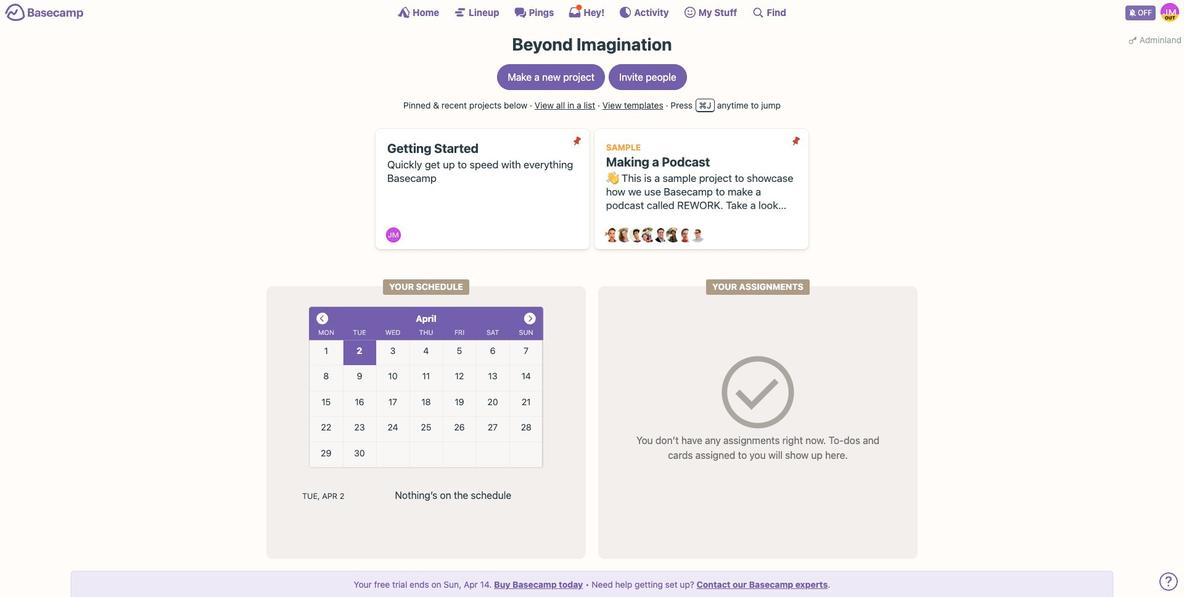 Task type: describe. For each thing, give the bounding box(es) containing it.
josh fiske image
[[654, 228, 669, 243]]

jennifer young image
[[642, 228, 657, 243]]

switch accounts image
[[5, 3, 84, 22]]

annie bryan image
[[605, 228, 620, 243]]

victor cooper image
[[691, 228, 706, 243]]

jer mill image inside main 'element'
[[1161, 3, 1180, 22]]



Task type: vqa. For each thing, say whether or not it's contained in the screenshot.
Keyboard shortcut: ⌘ + / icon in the top of the page
yes



Task type: locate. For each thing, give the bounding box(es) containing it.
main element
[[0, 0, 1185, 24]]

1 vertical spatial jer mill image
[[387, 228, 401, 243]]

cheryl walters image
[[618, 228, 632, 243]]

0 horizontal spatial jer mill image
[[387, 228, 401, 243]]

keyboard shortcut: ⌘ + / image
[[752, 6, 765, 19]]

nicole katz image
[[666, 228, 681, 243]]

0 vertical spatial jer mill image
[[1161, 3, 1180, 22]]

steve marsh image
[[679, 228, 693, 243]]

jer mill image
[[1161, 3, 1180, 22], [387, 228, 401, 243]]

1 horizontal spatial jer mill image
[[1161, 3, 1180, 22]]

jared davis image
[[630, 228, 645, 243]]



